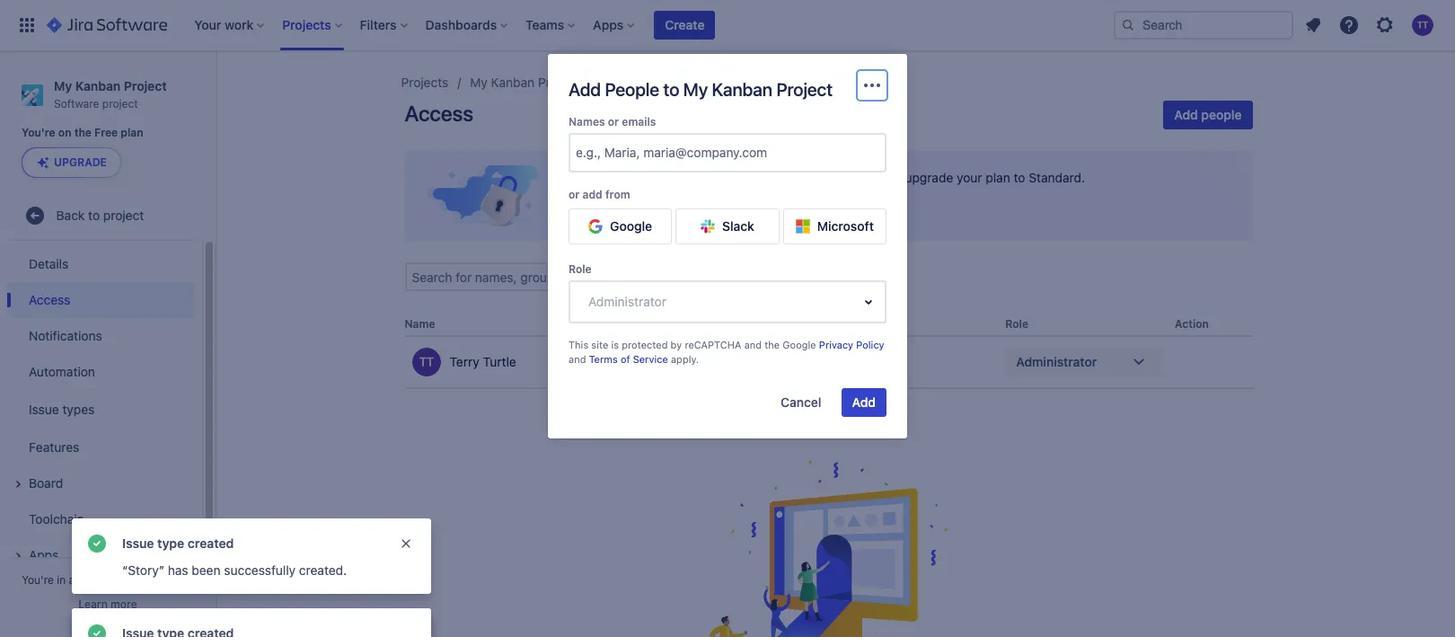 Task type: describe. For each thing, give the bounding box(es) containing it.
0 vertical spatial role
[[569, 263, 592, 276]]

policy
[[857, 339, 885, 351]]

my kanban project link
[[470, 72, 579, 93]]

my for my kanban project
[[470, 75, 488, 90]]

project inside 'link'
[[103, 208, 144, 223]]

cancel
[[781, 394, 822, 410]]

apps button
[[7, 538, 195, 574]]

turtle
[[483, 354, 517, 370]]

learn more button
[[78, 598, 137, 612]]

"story"
[[122, 563, 164, 578]]

project settings
[[601, 75, 692, 90]]

Search field
[[1114, 11, 1294, 40]]

board button
[[7, 466, 195, 502]]

cancel button
[[770, 388, 833, 417]]

automation
[[29, 364, 95, 379]]

name
[[405, 317, 435, 331]]

project inside my kanban project software project
[[102, 97, 138, 110]]

slack button
[[676, 209, 780, 245]]

terms
[[589, 353, 618, 365]]

recaptcha
[[685, 339, 742, 351]]

issue types
[[29, 402, 95, 417]]

notifications
[[29, 328, 102, 343]]

my kanban project
[[470, 75, 579, 90]]

1 vertical spatial access
[[29, 292, 70, 307]]

learn more about managing access
[[677, 200, 888, 216]]

1 vertical spatial and
[[745, 339, 762, 351]]

maria,
[[605, 145, 640, 160]]

project settings link
[[601, 72, 692, 93]]

settings
[[646, 75, 692, 90]]

names
[[569, 115, 605, 129]]

details
[[29, 256, 69, 271]]

kanban for my kanban project software project
[[75, 78, 121, 93]]

0 horizontal spatial plan
[[121, 126, 143, 139]]

kanban for my kanban project
[[491, 75, 535, 90]]

learn more
[[78, 598, 137, 611]]

project inside my kanban project link
[[538, 75, 579, 90]]

you're on the free plan
[[22, 126, 143, 139]]

free
[[94, 126, 118, 139]]

as
[[755, 170, 768, 185]]

apply.
[[671, 353, 699, 365]]

you're for you're on the free plan
[[22, 126, 55, 139]]

more image
[[862, 75, 883, 96]]

upgrade
[[905, 170, 954, 185]]

google button
[[569, 209, 673, 245]]

primary element
[[11, 0, 1114, 50]]

add button
[[842, 388, 887, 417]]

create banner
[[0, 0, 1456, 50]]

privacy
[[819, 339, 854, 351]]

project inside my kanban project software project
[[124, 78, 167, 93]]

success image
[[86, 623, 108, 637]]

such
[[724, 170, 752, 185]]

upgrade for the upgrade link
[[596, 200, 648, 216]]

upgrade button
[[22, 149, 120, 177]]

add people button
[[1164, 101, 1253, 129]]

terryturtle85@gmail.com
[[709, 354, 854, 369]]

open user roles picker image
[[1129, 352, 1150, 373]]

create button
[[655, 11, 716, 40]]

been
[[192, 563, 221, 578]]

my for my kanban project software project
[[54, 78, 72, 93]]

add for add people
[[1175, 107, 1199, 122]]

e.g., maria, maria@company.com
[[576, 145, 768, 160]]

upgrade for the upgrade 'button'
[[54, 156, 107, 169]]

e.g.,
[[576, 145, 601, 160]]

terms of service link
[[589, 353, 668, 365]]

people and their roles element
[[405, 313, 1253, 389]]

roles
[[772, 170, 800, 185]]

2 horizontal spatial kanban
[[712, 79, 773, 100]]

you're in a team-managed project
[[22, 573, 194, 587]]

"story" has been successfully created.
[[122, 563, 347, 578]]

people
[[605, 79, 660, 100]]

group containing details
[[7, 241, 195, 579]]

microsoft button
[[783, 209, 887, 245]]

2 vertical spatial and
[[569, 353, 586, 365]]

project inside project settings 'link'
[[601, 75, 642, 90]]

this
[[569, 339, 589, 351]]

1 vertical spatial plan
[[986, 170, 1011, 185]]

2 horizontal spatial my
[[684, 79, 708, 100]]

protected
[[622, 339, 668, 351]]

in
[[57, 573, 66, 587]]

back to project
[[56, 208, 144, 223]]

terry turtle
[[450, 354, 517, 370]]

back
[[56, 208, 85, 223]]

your
[[957, 170, 983, 185]]

1 horizontal spatial access
[[405, 101, 473, 126]]

1 horizontal spatial add
[[852, 394, 876, 410]]

more for learn more
[[111, 598, 137, 611]]

microsoft
[[818, 219, 874, 234]]

dismiss image
[[399, 537, 413, 551]]

slack
[[723, 219, 755, 234]]

Search for names, groups or email addresses text field
[[407, 264, 683, 289]]

standard.
[[1029, 170, 1086, 185]]

names or emails
[[569, 115, 656, 129]]

emails
[[622, 115, 656, 129]]

project left more image
[[777, 79, 833, 100]]

back to project link
[[7, 198, 209, 234]]

types
[[62, 402, 95, 417]]

toolchain link
[[7, 502, 195, 538]]

upgrade link
[[568, 194, 659, 223]]



Task type: locate. For each thing, give the bounding box(es) containing it.
more down managed
[[111, 598, 137, 611]]

add people to my kanban project
[[569, 79, 833, 100]]

1 horizontal spatial my
[[470, 75, 488, 90]]

add people
[[1175, 107, 1242, 122]]

0 vertical spatial the
[[74, 126, 92, 139]]

success image down learn more button
[[86, 623, 108, 637]]

terry
[[450, 354, 480, 370]]

access,
[[676, 170, 721, 185]]

created
[[188, 536, 234, 551]]

project down issue type created
[[158, 573, 194, 587]]

1 vertical spatial add
[[1175, 107, 1199, 122]]

add for add people to my kanban project
[[569, 79, 601, 100]]

more inside button
[[111, 598, 137, 611]]

project up names or emails
[[601, 75, 642, 90]]

customize
[[585, 170, 644, 185]]

issue left types
[[29, 402, 59, 417]]

and
[[804, 170, 825, 185], [745, 339, 762, 351], [569, 353, 586, 365]]

my
[[470, 75, 488, 90], [54, 78, 72, 93], [684, 79, 708, 100]]

google inside button
[[610, 219, 653, 234]]

0 vertical spatial access
[[405, 101, 473, 126]]

details link
[[7, 247, 195, 282]]

1 horizontal spatial kanban
[[491, 75, 535, 90]]

1 vertical spatial you're
[[22, 573, 54, 587]]

0 horizontal spatial or
[[569, 188, 580, 201]]

upgrade down customize
[[596, 200, 648, 216]]

0 horizontal spatial the
[[74, 126, 92, 139]]

2 vertical spatial to
[[88, 208, 100, 223]]

to
[[568, 170, 581, 185]]

you're left on
[[22, 126, 55, 139]]

upgrade down you're on the free plan
[[54, 156, 107, 169]]

my right people
[[684, 79, 708, 100]]

on
[[58, 126, 71, 139]]

1 horizontal spatial to
[[664, 79, 680, 100]]

1 vertical spatial role
[[1006, 317, 1029, 331]]

issue up "story" on the bottom
[[122, 536, 154, 551]]

learn down access,
[[677, 200, 710, 216]]

access down projects 'link' at the top left of the page
[[405, 101, 473, 126]]

1 horizontal spatial google
[[783, 339, 817, 351]]

and down this
[[569, 353, 586, 365]]

2 success image from the top
[[86, 623, 108, 637]]

type
[[157, 536, 184, 551]]

1 vertical spatial google
[[783, 339, 817, 351]]

my right projects
[[470, 75, 488, 90]]

team-
[[78, 573, 108, 587]]

email
[[709, 317, 738, 331]]

kanban down primary element
[[491, 75, 535, 90]]

add down policy
[[852, 394, 876, 410]]

plan right the 'your'
[[986, 170, 1011, 185]]

user
[[648, 170, 673, 185]]

board
[[29, 475, 63, 491]]

site
[[592, 339, 609, 351]]

1 horizontal spatial the
[[765, 339, 780, 351]]

my up software
[[54, 78, 72, 93]]

toolchain
[[29, 511, 84, 527]]

features
[[29, 439, 79, 455]]

more
[[713, 200, 744, 216], [111, 598, 137, 611]]

issue types link
[[7, 390, 195, 430]]

0 vertical spatial add
[[569, 79, 601, 100]]

to right back
[[88, 208, 100, 223]]

you're left 'in'
[[22, 573, 54, 587]]

0 vertical spatial and
[[804, 170, 825, 185]]

maria@company.com
[[644, 145, 768, 160]]

0 vertical spatial google
[[610, 219, 653, 234]]

0 horizontal spatial issue
[[29, 402, 59, 417]]

1 horizontal spatial more
[[713, 200, 744, 216]]

0 horizontal spatial google
[[610, 219, 653, 234]]

2 vertical spatial add
[[852, 394, 876, 410]]

projects
[[401, 75, 449, 90]]

kanban up software
[[75, 78, 121, 93]]

group
[[7, 241, 195, 579]]

0 vertical spatial issue
[[29, 402, 59, 417]]

and up terryturtle85@gmail.com
[[745, 339, 762, 351]]

add up names
[[569, 79, 601, 100]]

to right people
[[664, 79, 680, 100]]

the right on
[[74, 126, 92, 139]]

you're for you're in a team-managed project
[[22, 573, 54, 587]]

my inside my kanban project software project
[[54, 78, 72, 93]]

or down 'to'
[[569, 188, 580, 201]]

access
[[405, 101, 473, 126], [29, 292, 70, 307]]

upgrade
[[54, 156, 107, 169], [596, 200, 648, 216]]

role down google button on the left top of the page
[[569, 263, 592, 276]]

projects link
[[401, 72, 449, 93]]

1 vertical spatial or
[[569, 188, 580, 201]]

software
[[54, 97, 99, 110]]

add left 'people'
[[1175, 107, 1199, 122]]

plan
[[121, 126, 143, 139], [986, 170, 1011, 185]]

or add from
[[569, 188, 631, 201]]

google down from
[[610, 219, 653, 234]]

project
[[538, 75, 579, 90], [601, 75, 642, 90], [124, 78, 167, 93], [777, 79, 833, 100]]

1 you're from the top
[[22, 126, 55, 139]]

project up names
[[538, 75, 579, 90]]

0 horizontal spatial add
[[569, 79, 601, 100]]

service
[[633, 353, 668, 365]]

0 horizontal spatial access
[[29, 292, 70, 307]]

created.
[[299, 563, 347, 578]]

0 vertical spatial project
[[102, 97, 138, 110]]

1 horizontal spatial role
[[1006, 317, 1029, 331]]

add
[[569, 79, 601, 100], [1175, 107, 1199, 122], [852, 394, 876, 410]]

1 horizontal spatial plan
[[986, 170, 1011, 185]]

learn down team- on the left of the page
[[78, 598, 108, 611]]

0 horizontal spatial upgrade
[[54, 156, 107, 169]]

1 horizontal spatial or
[[608, 115, 619, 129]]

access
[[846, 200, 888, 216]]

learn for learn more
[[78, 598, 108, 611]]

privacy policy link
[[819, 339, 885, 351]]

action
[[1176, 317, 1210, 331]]

people
[[1202, 107, 1242, 122]]

0 vertical spatial more
[[713, 200, 744, 216]]

project right back
[[103, 208, 144, 223]]

learn inside button
[[78, 598, 108, 611]]

to inside 'link'
[[88, 208, 100, 223]]

the inside this site is protected by recaptcha and the google privacy policy and terms of service apply.
[[765, 339, 780, 351]]

0 vertical spatial upgrade
[[54, 156, 107, 169]]

2 vertical spatial project
[[158, 573, 194, 587]]

managed
[[108, 573, 155, 587]]

google inside this site is protected by recaptcha and the google privacy policy and terms of service apply.
[[783, 339, 817, 351]]

access down details
[[29, 292, 70, 307]]

0 horizontal spatial and
[[569, 353, 586, 365]]

a
[[69, 573, 75, 587]]

1 horizontal spatial issue
[[122, 536, 154, 551]]

2 horizontal spatial and
[[804, 170, 825, 185]]

project up you're on the free plan
[[124, 78, 167, 93]]

about
[[747, 200, 781, 216]]

0 vertical spatial learn
[[677, 200, 710, 216]]

administrator
[[1017, 354, 1098, 369]]

2 horizontal spatial to
[[1014, 170, 1026, 185]]

my kanban project software project
[[54, 78, 167, 110]]

add
[[583, 188, 603, 201]]

2 horizontal spatial add
[[1175, 107, 1199, 122]]

learn more about managing access link
[[666, 194, 898, 223]]

or left emails
[[608, 115, 619, 129]]

features link
[[7, 430, 195, 466]]

0 horizontal spatial more
[[111, 598, 137, 611]]

kanban down create banner
[[712, 79, 773, 100]]

success image up team- on the left of the page
[[86, 533, 108, 555]]

is
[[612, 339, 619, 351]]

2 you're from the top
[[22, 573, 54, 587]]

1 horizontal spatial upgrade
[[596, 200, 648, 216]]

plan right free at the left top of the page
[[121, 126, 143, 139]]

1 horizontal spatial learn
[[677, 200, 710, 216]]

to left standard.
[[1014, 170, 1026, 185]]

permissions,
[[829, 170, 902, 185]]

learn for learn more about managing access
[[677, 200, 710, 216]]

role up the administrator on the bottom right of page
[[1006, 317, 1029, 331]]

or
[[608, 115, 619, 129], [569, 188, 580, 201]]

this site is protected by recaptcha and the google privacy policy and terms of service apply.
[[569, 339, 885, 365]]

create
[[665, 17, 705, 32]]

1 vertical spatial issue
[[122, 536, 154, 551]]

0 vertical spatial plan
[[121, 126, 143, 139]]

automation link
[[7, 354, 195, 390]]

kanban inside my kanban project link
[[491, 75, 535, 90]]

more for learn more about managing access
[[713, 200, 744, 216]]

1 vertical spatial learn
[[78, 598, 108, 611]]

upgrade inside 'button'
[[54, 156, 107, 169]]

has
[[168, 563, 188, 578]]

google up terryturtle85@gmail.com
[[783, 339, 817, 351]]

0 horizontal spatial my
[[54, 78, 72, 93]]

from
[[606, 188, 631, 201]]

and right roles
[[804, 170, 825, 185]]

the up terryturtle85@gmail.com
[[765, 339, 780, 351]]

you're
[[22, 126, 55, 139], [22, 573, 54, 587]]

of
[[621, 353, 630, 365]]

1 vertical spatial to
[[1014, 170, 1026, 185]]

by
[[671, 339, 682, 351]]

the
[[74, 126, 92, 139], [765, 339, 780, 351]]

0 horizontal spatial to
[[88, 208, 100, 223]]

role
[[569, 263, 592, 276], [1006, 317, 1029, 331]]

jira software image
[[47, 14, 167, 36], [47, 14, 167, 36]]

0 horizontal spatial kanban
[[75, 78, 121, 93]]

0 vertical spatial to
[[664, 79, 680, 100]]

1 vertical spatial success image
[[86, 623, 108, 637]]

1 vertical spatial the
[[765, 339, 780, 351]]

access link
[[7, 282, 195, 318]]

1 vertical spatial more
[[111, 598, 137, 611]]

project up free at the left top of the page
[[102, 97, 138, 110]]

more up slack
[[713, 200, 744, 216]]

1 vertical spatial upgrade
[[596, 200, 648, 216]]

0 vertical spatial you're
[[22, 126, 55, 139]]

issue for issue type created
[[122, 536, 154, 551]]

learn
[[677, 200, 710, 216], [78, 598, 108, 611]]

1 vertical spatial project
[[103, 208, 144, 223]]

successfully
[[224, 563, 296, 578]]

to customize user access, such as roles and permissions, upgrade your plan to standard.
[[568, 170, 1086, 185]]

0 horizontal spatial learn
[[78, 598, 108, 611]]

0 vertical spatial or
[[608, 115, 619, 129]]

0 vertical spatial success image
[[86, 533, 108, 555]]

success image
[[86, 533, 108, 555], [86, 623, 108, 637]]

1 horizontal spatial and
[[745, 339, 762, 351]]

apps
[[29, 547, 59, 563]]

my inside my kanban project link
[[470, 75, 488, 90]]

search image
[[1122, 18, 1136, 32]]

0 horizontal spatial role
[[569, 263, 592, 276]]

1 success image from the top
[[86, 533, 108, 555]]

kanban inside my kanban project software project
[[75, 78, 121, 93]]

administrator button
[[1006, 348, 1161, 377]]

issue for issue types
[[29, 402, 59, 417]]



Task type: vqa. For each thing, say whether or not it's contained in the screenshot.
topmost You'Re
yes



